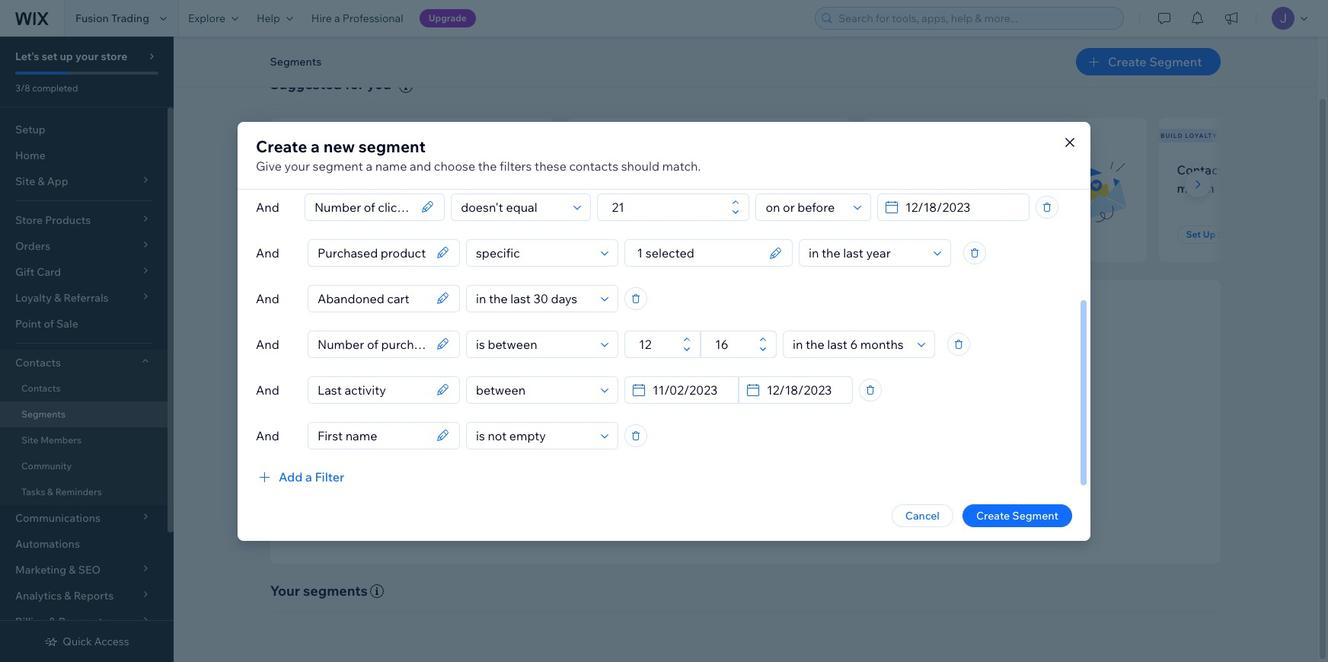 Task type: vqa. For each thing, say whether or not it's contained in the screenshot.
4th And from the bottom of the page
yes



Task type: describe. For each thing, give the bounding box(es) containing it.
th
[[1321, 162, 1329, 177]]

hire a professional link
[[302, 0, 413, 37]]

set for active email subscribers who clicked on your campaign
[[890, 229, 905, 240]]

new
[[324, 136, 355, 156]]

home
[[15, 149, 46, 162]]

3/8
[[15, 82, 30, 94]]

explore
[[188, 11, 226, 25]]

yet
[[730, 180, 748, 196]]

4 set up segment button from the left
[[1178, 226, 1267, 244]]

let's set up your store
[[15, 50, 128, 63]]

Enter a number text field
[[608, 194, 728, 220]]

sale
[[56, 317, 78, 331]]

mailing
[[398, 180, 440, 196]]

haven't
[[585, 180, 627, 196]]

point of sale link
[[0, 311, 168, 337]]

a left name
[[366, 158, 373, 173]]

groups
[[671, 431, 706, 445]]

professional
[[343, 11, 404, 25]]

filter
[[315, 469, 345, 484]]

hire
[[312, 11, 332, 25]]

build
[[864, 452, 888, 465]]

for
[[345, 75, 364, 93]]

to inside reach the right target audience create specific groups of contacts that update automatically send personalized email campaigns to drive sales and build trust
[[775, 452, 785, 465]]

segments
[[303, 582, 368, 600]]

segments for segments link
[[21, 408, 66, 420]]

4 set from the left
[[1187, 229, 1202, 240]]

let's
[[15, 50, 39, 63]]

4 and from the top
[[256, 336, 279, 352]]

Select options field
[[630, 240, 765, 266]]

drive
[[787, 452, 812, 465]]

4 up from the left
[[1204, 229, 1216, 240]]

site
[[21, 434, 38, 446]]

active
[[881, 162, 918, 177]]

point
[[15, 317, 41, 331]]

4 set up segment from the left
[[1187, 229, 1258, 240]]

Search for tools, apps, help & more... field
[[834, 8, 1119, 29]]

site members link
[[0, 427, 168, 453]]

birthday
[[1269, 162, 1318, 177]]

suggested
[[270, 75, 342, 93]]

specific
[[630, 431, 669, 445]]

select an option field for select options field
[[805, 240, 930, 266]]

customers
[[639, 162, 699, 177]]

automations
[[15, 537, 80, 551]]

segment for set up segment button related to made
[[626, 229, 665, 240]]

create segment button for segments
[[1077, 48, 1221, 75]]

help button
[[248, 0, 302, 37]]

campaigns
[[718, 452, 772, 465]]

reach
[[644, 408, 684, 426]]

5 and from the top
[[256, 382, 279, 397]]

segments button
[[262, 50, 329, 73]]

new contacts who recently subscribed to your mailing list
[[288, 162, 460, 196]]

your
[[270, 582, 300, 600]]

segment for set up segment button for subscribed
[[329, 229, 369, 240]]

email inside reach the right target audience create specific groups of contacts that update automatically send personalized email campaigns to drive sales and build trust
[[689, 452, 716, 465]]

fusion
[[75, 11, 109, 25]]

reach the right target audience create specific groups of contacts that update automatically send personalized email campaigns to drive sales and build trust
[[594, 408, 914, 465]]

3/8 completed
[[15, 82, 78, 94]]

6 and from the top
[[256, 428, 279, 443]]

0 vertical spatial segment
[[359, 136, 426, 156]]

clicked
[[881, 180, 922, 196]]

set up segment for subscribed
[[298, 229, 369, 240]]

upgrade
[[429, 12, 467, 24]]

automations link
[[0, 531, 168, 557]]

sales
[[815, 452, 840, 465]]

potential customers who haven't made a purchase yet
[[585, 162, 748, 196]]

cancel
[[906, 509, 940, 522]]

your segments
[[270, 582, 368, 600]]

set up segment for clicked
[[890, 229, 962, 240]]

2 vertical spatial select an option field
[[789, 331, 914, 357]]

campaign
[[970, 180, 1027, 196]]

contacts inside reach the right target audience create specific groups of contacts that update automatically send personalized email campaigns to drive sales and build trust
[[721, 431, 764, 445]]

set up segment button for clicked
[[881, 226, 971, 244]]

setup link
[[0, 117, 168, 142]]

contacts link
[[0, 376, 168, 402]]

up for clicked
[[907, 229, 920, 240]]

active email subscribers who clicked on your campaign
[[881, 162, 1048, 196]]

your inside the sidebar element
[[75, 50, 99, 63]]

select an option field for enter a number text field
[[762, 194, 850, 220]]

loyalty
[[1186, 132, 1218, 139]]

the inside the create a new segment give your segment a name and choose the filters these contacts should match.
[[478, 158, 497, 173]]

right
[[711, 408, 742, 426]]

personalized
[[623, 452, 686, 465]]

create inside reach the right target audience create specific groups of contacts that update automatically send personalized email campaigns to drive sales and build trust
[[594, 431, 628, 445]]

subscribed
[[288, 180, 352, 196]]

who inside active email subscribers who clicked on your campaign
[[1024, 162, 1048, 177]]

0 vertical spatial subscribers
[[291, 132, 343, 139]]

fusion trading
[[75, 11, 149, 25]]

to inside new contacts who recently subscribed to your mailing list
[[355, 180, 367, 196]]

suggested for you
[[270, 75, 391, 93]]

give
[[256, 158, 282, 173]]

home link
[[0, 142, 168, 168]]

your inside new contacts who recently subscribed to your mailing list
[[370, 180, 396, 196]]

cancel button
[[892, 504, 954, 527]]

1 horizontal spatial 12/18/2023 field
[[901, 194, 1025, 220]]



Task type: locate. For each thing, give the bounding box(es) containing it.
that
[[766, 431, 786, 445]]

new subscribers
[[272, 132, 343, 139]]

set up segment for made
[[594, 229, 665, 240]]

up
[[60, 50, 73, 63]]

12/18/2023 field down active at the right top
[[901, 194, 1025, 220]]

build loyalty
[[1161, 132, 1218, 139]]

1 horizontal spatial segments
[[270, 55, 322, 69]]

email down groups
[[689, 452, 716, 465]]

potential
[[585, 162, 636, 177]]

set
[[298, 229, 313, 240], [594, 229, 609, 240], [890, 229, 905, 240], [1187, 229, 1202, 240]]

who for purchase
[[702, 162, 726, 177]]

set up segment button down enter a number text field
[[585, 226, 675, 244]]

From text field
[[635, 331, 679, 357]]

your right give
[[285, 158, 310, 173]]

3 set from the left
[[890, 229, 905, 240]]

up down haven't
[[611, 229, 624, 240]]

with
[[1233, 162, 1257, 177]]

segments for segments button
[[270, 55, 322, 69]]

contacts up campaigns
[[721, 431, 764, 445]]

2 horizontal spatial who
[[1024, 162, 1048, 177]]

trust
[[891, 452, 914, 465]]

list containing new contacts who recently subscribed to your mailing list
[[267, 118, 1329, 262]]

send
[[594, 452, 620, 465]]

setup
[[15, 123, 46, 136]]

new up subscribed
[[288, 162, 314, 177]]

1 who from the left
[[370, 162, 394, 177]]

set up segment button for made
[[585, 226, 675, 244]]

0 horizontal spatial to
[[355, 180, 367, 196]]

list
[[267, 118, 1329, 262]]

set up segment button for subscribed
[[288, 226, 378, 244]]

of inside reach the right target audience create specific groups of contacts that update automatically send personalized email campaigns to drive sales and build trust
[[708, 431, 718, 445]]

a inside 'button'
[[306, 469, 312, 484]]

new for new contacts who recently subscribed to your mailing list
[[288, 162, 314, 177]]

2 and from the top
[[256, 245, 279, 260]]

0 horizontal spatial who
[[370, 162, 394, 177]]

segment for set up segment button related to clicked
[[922, 229, 962, 240]]

who inside new contacts who recently subscribed to your mailing list
[[370, 162, 394, 177]]

a right with
[[1260, 162, 1267, 177]]

segment for 4th set up segment button
[[1218, 229, 1258, 240]]

1 vertical spatial the
[[687, 408, 708, 426]]

help
[[257, 11, 280, 25]]

segments link
[[0, 402, 168, 427]]

1 vertical spatial to
[[775, 452, 785, 465]]

on
[[925, 180, 939, 196]]

sidebar element
[[0, 37, 174, 662]]

up down subscribed
[[315, 229, 327, 240]]

1 vertical spatial create segment button
[[963, 504, 1073, 527]]

email inside active email subscribers who clicked on your campaign
[[920, 162, 951, 177]]

contacts inside dropdown button
[[15, 356, 61, 370]]

0 horizontal spatial create segment
[[977, 509, 1059, 522]]

who for your
[[370, 162, 394, 177]]

1 set up segment from the left
[[298, 229, 369, 240]]

and
[[256, 199, 279, 214], [256, 245, 279, 260], [256, 291, 279, 306], [256, 336, 279, 352], [256, 382, 279, 397], [256, 428, 279, 443]]

a left "new"
[[311, 136, 320, 156]]

contacts down "contacts" dropdown button
[[21, 383, 61, 394]]

subscribers
[[291, 132, 343, 139], [954, 162, 1021, 177]]

0 horizontal spatial of
[[44, 317, 54, 331]]

your inside active email subscribers who clicked on your campaign
[[942, 180, 968, 196]]

0 vertical spatial new
[[272, 132, 289, 139]]

0 vertical spatial to
[[355, 180, 367, 196]]

2 vertical spatial contacts
[[21, 383, 61, 394]]

set up segment down subscribed
[[298, 229, 369, 240]]

None field
[[310, 194, 417, 220], [313, 240, 432, 266], [313, 285, 432, 311], [313, 331, 432, 357], [313, 377, 432, 403], [313, 423, 432, 448], [310, 194, 417, 220], [313, 240, 432, 266], [313, 285, 432, 311], [313, 331, 432, 357], [313, 377, 432, 403], [313, 423, 432, 448]]

contacts up haven't
[[570, 158, 619, 173]]

the inside reach the right target audience create specific groups of contacts that update automatically send personalized email campaigns to drive sales and build trust
[[687, 408, 708, 426]]

audience
[[788, 408, 847, 426]]

up for subscribed
[[315, 229, 327, 240]]

create
[[1109, 54, 1147, 69], [256, 136, 307, 156], [594, 431, 628, 445], [977, 509, 1011, 522]]

2 up from the left
[[611, 229, 624, 240]]

create segment
[[1109, 54, 1203, 69], [977, 509, 1059, 522]]

contacts button
[[0, 350, 168, 376]]

Choose a condition field
[[457, 194, 570, 220], [472, 240, 597, 266], [472, 285, 597, 311], [472, 331, 597, 357], [472, 377, 597, 403], [472, 423, 597, 448]]

1 up from the left
[[315, 229, 327, 240]]

contacts inside new contacts who recently subscribed to your mailing list
[[317, 162, 367, 177]]

1 and from the top
[[256, 199, 279, 214]]

segment up name
[[359, 136, 426, 156]]

contacts for "contacts" dropdown button
[[15, 356, 61, 370]]

the left filters
[[478, 158, 497, 173]]

1 vertical spatial new
[[288, 162, 314, 177]]

create segment button for cancel
[[963, 504, 1073, 527]]

3 up from the left
[[907, 229, 920, 240]]

quick access
[[63, 635, 129, 648]]

contacts down point of sale at top
[[15, 356, 61, 370]]

set up segment down contacts with a birthday th
[[1187, 229, 1258, 240]]

your
[[75, 50, 99, 63], [285, 158, 310, 173], [370, 180, 396, 196], [942, 180, 968, 196]]

subscribers down suggested
[[291, 132, 343, 139]]

community
[[21, 460, 72, 472]]

1 vertical spatial create segment
[[977, 509, 1059, 522]]

1 vertical spatial select an option field
[[805, 240, 930, 266]]

to right subscribed
[[355, 180, 367, 196]]

set up segment
[[298, 229, 369, 240], [594, 229, 665, 240], [890, 229, 962, 240], [1187, 229, 1258, 240]]

purchase
[[674, 180, 727, 196]]

2 set from the left
[[594, 229, 609, 240]]

0 vertical spatial 12/18/2023 field
[[901, 194, 1025, 220]]

build
[[1161, 132, 1184, 139]]

a
[[335, 11, 340, 25], [311, 136, 320, 156], [366, 158, 373, 173], [1260, 162, 1267, 177], [665, 180, 671, 196], [306, 469, 312, 484]]

contacts down "new"
[[317, 162, 367, 177]]

tasks
[[21, 486, 45, 498]]

1 set up segment button from the left
[[288, 226, 378, 244]]

the up groups
[[687, 408, 708, 426]]

made
[[629, 180, 662, 196]]

set up segment button down on
[[881, 226, 971, 244]]

a inside contacts with a birthday th
[[1260, 162, 1267, 177]]

1 horizontal spatial create segment
[[1109, 54, 1203, 69]]

and inside reach the right target audience create specific groups of contacts that update automatically send personalized email campaigns to drive sales and build trust
[[842, 452, 861, 465]]

add a filter button
[[256, 467, 345, 486]]

1 vertical spatial contacts
[[15, 356, 61, 370]]

email
[[920, 162, 951, 177], [689, 452, 716, 465]]

0 horizontal spatial contacts
[[317, 162, 367, 177]]

set for new contacts who recently subscribed to your mailing list
[[298, 229, 313, 240]]

set up segment down enter a number text field
[[594, 229, 665, 240]]

0 horizontal spatial the
[[478, 158, 497, 173]]

who up purchase
[[702, 162, 726, 177]]

who
[[370, 162, 394, 177], [702, 162, 726, 177], [1024, 162, 1048, 177]]

add
[[279, 469, 303, 484]]

match.
[[663, 158, 701, 173]]

trading
[[111, 11, 149, 25]]

To text field
[[711, 331, 755, 357]]

who inside potential customers who haven't made a purchase yet
[[702, 162, 726, 177]]

you
[[367, 75, 391, 93]]

update
[[789, 431, 824, 445]]

new up give
[[272, 132, 289, 139]]

who up campaign
[[1024, 162, 1048, 177]]

quick
[[63, 635, 92, 648]]

11/02/2023 field
[[648, 377, 734, 403]]

contacts with a birthday th
[[1178, 162, 1329, 196]]

choose
[[434, 158, 476, 173]]

1 vertical spatial segment
[[313, 158, 363, 173]]

contacts
[[1178, 162, 1230, 177], [15, 356, 61, 370], [21, 383, 61, 394]]

a right hire
[[335, 11, 340, 25]]

2 set up segment button from the left
[[585, 226, 675, 244]]

1 horizontal spatial contacts
[[570, 158, 619, 173]]

recently
[[397, 162, 443, 177]]

should
[[621, 158, 660, 173]]

set up segment button down subscribed
[[288, 226, 378, 244]]

quick access button
[[44, 635, 129, 648]]

segments inside the sidebar element
[[21, 408, 66, 420]]

1 vertical spatial and
[[842, 452, 861, 465]]

segments up suggested
[[270, 55, 322, 69]]

0 horizontal spatial and
[[410, 158, 431, 173]]

2 who from the left
[[702, 162, 726, 177]]

create inside the create a new segment give your segment a name and choose the filters these contacts should match.
[[256, 136, 307, 156]]

1 vertical spatial email
[[689, 452, 716, 465]]

up for made
[[611, 229, 624, 240]]

0 horizontal spatial subscribers
[[291, 132, 343, 139]]

a down customers
[[665, 180, 671, 196]]

1 horizontal spatial and
[[842, 452, 861, 465]]

3 and from the top
[[256, 291, 279, 306]]

add a filter
[[279, 469, 345, 484]]

contacts down loyalty
[[1178, 162, 1230, 177]]

Select an option field
[[762, 194, 850, 220], [805, 240, 930, 266], [789, 331, 914, 357]]

members
[[41, 434, 82, 446]]

3 who from the left
[[1024, 162, 1048, 177]]

and down automatically
[[842, 452, 861, 465]]

contacts inside contacts with a birthday th
[[1178, 162, 1230, 177]]

segment
[[359, 136, 426, 156], [313, 158, 363, 173]]

set for potential customers who haven't made a purchase yet
[[594, 229, 609, 240]]

the
[[478, 158, 497, 173], [687, 408, 708, 426]]

and up mailing
[[410, 158, 431, 173]]

1 vertical spatial subscribers
[[954, 162, 1021, 177]]

1 vertical spatial 12/18/2023 field
[[763, 377, 848, 403]]

0 vertical spatial email
[[920, 162, 951, 177]]

contacts
[[570, 158, 619, 173], [317, 162, 367, 177], [721, 431, 764, 445]]

subscribers up campaign
[[954, 162, 1021, 177]]

filters
[[500, 158, 532, 173]]

contacts inside the create a new segment give your segment a name and choose the filters these contacts should match.
[[570, 158, 619, 173]]

a inside potential customers who haven't made a purchase yet
[[665, 180, 671, 196]]

contacts for contacts link
[[21, 383, 61, 394]]

up down the clicked
[[907, 229, 920, 240]]

2 horizontal spatial contacts
[[721, 431, 764, 445]]

access
[[94, 635, 129, 648]]

0 horizontal spatial create segment button
[[963, 504, 1073, 527]]

segment down "new"
[[313, 158, 363, 173]]

0 vertical spatial of
[[44, 317, 54, 331]]

0 vertical spatial segments
[[270, 55, 322, 69]]

0 vertical spatial the
[[478, 158, 497, 173]]

new inside new contacts who recently subscribed to your mailing list
[[288, 162, 314, 177]]

your right on
[[942, 180, 968, 196]]

a right add
[[306, 469, 312, 484]]

12/18/2023 field up audience
[[763, 377, 848, 403]]

1 horizontal spatial who
[[702, 162, 726, 177]]

community link
[[0, 453, 168, 479]]

1 vertical spatial segments
[[21, 408, 66, 420]]

new for new subscribers
[[272, 132, 289, 139]]

set
[[42, 50, 57, 63]]

site members
[[21, 434, 82, 446]]

1 horizontal spatial create segment button
[[1077, 48, 1221, 75]]

list
[[443, 180, 460, 196]]

0 horizontal spatial segments
[[21, 408, 66, 420]]

your down name
[[370, 180, 396, 196]]

hire a professional
[[312, 11, 404, 25]]

1 horizontal spatial to
[[775, 452, 785, 465]]

0 vertical spatial create segment
[[1109, 54, 1203, 69]]

1 horizontal spatial of
[[708, 431, 718, 445]]

3 set up segment button from the left
[[881, 226, 971, 244]]

0 vertical spatial create segment button
[[1077, 48, 1221, 75]]

set up segment button down contacts with a birthday th
[[1178, 226, 1267, 244]]

completed
[[32, 82, 78, 94]]

upgrade button
[[420, 9, 476, 27]]

create segment button
[[1077, 48, 1221, 75], [963, 504, 1073, 527]]

segments up 'site members' at left bottom
[[21, 408, 66, 420]]

of down right
[[708, 431, 718, 445]]

tasks & reminders
[[21, 486, 102, 498]]

0 horizontal spatial 12/18/2023 field
[[763, 377, 848, 403]]

1 set from the left
[[298, 229, 313, 240]]

1 horizontal spatial email
[[920, 162, 951, 177]]

0 horizontal spatial email
[[689, 452, 716, 465]]

reminders
[[55, 486, 102, 498]]

set up segment down on
[[890, 229, 962, 240]]

1 horizontal spatial subscribers
[[954, 162, 1021, 177]]

of inside point of sale link
[[44, 317, 54, 331]]

who left recently
[[370, 162, 394, 177]]

0 vertical spatial contacts
[[1178, 162, 1230, 177]]

0 vertical spatial and
[[410, 158, 431, 173]]

and inside the create a new segment give your segment a name and choose the filters these contacts should match.
[[410, 158, 431, 173]]

to left drive
[[775, 452, 785, 465]]

3 set up segment from the left
[[890, 229, 962, 240]]

0 vertical spatial select an option field
[[762, 194, 850, 220]]

your inside the create a new segment give your segment a name and choose the filters these contacts should match.
[[285, 158, 310, 173]]

create a new segment give your segment a name and choose the filters these contacts should match.
[[256, 136, 701, 173]]

these
[[535, 158, 567, 173]]

target
[[745, 408, 785, 426]]

1 horizontal spatial the
[[687, 408, 708, 426]]

&
[[47, 486, 53, 498]]

to
[[355, 180, 367, 196], [775, 452, 785, 465]]

your right up
[[75, 50, 99, 63]]

of left sale
[[44, 317, 54, 331]]

2 set up segment from the left
[[594, 229, 665, 240]]

up down contacts with a birthday th
[[1204, 229, 1216, 240]]

automatically
[[827, 431, 894, 445]]

point of sale
[[15, 317, 78, 331]]

email up on
[[920, 162, 951, 177]]

12/18/2023 field
[[901, 194, 1025, 220], [763, 377, 848, 403]]

1 vertical spatial of
[[708, 431, 718, 445]]

segments inside button
[[270, 55, 322, 69]]

subscribers inside active email subscribers who clicked on your campaign
[[954, 162, 1021, 177]]



